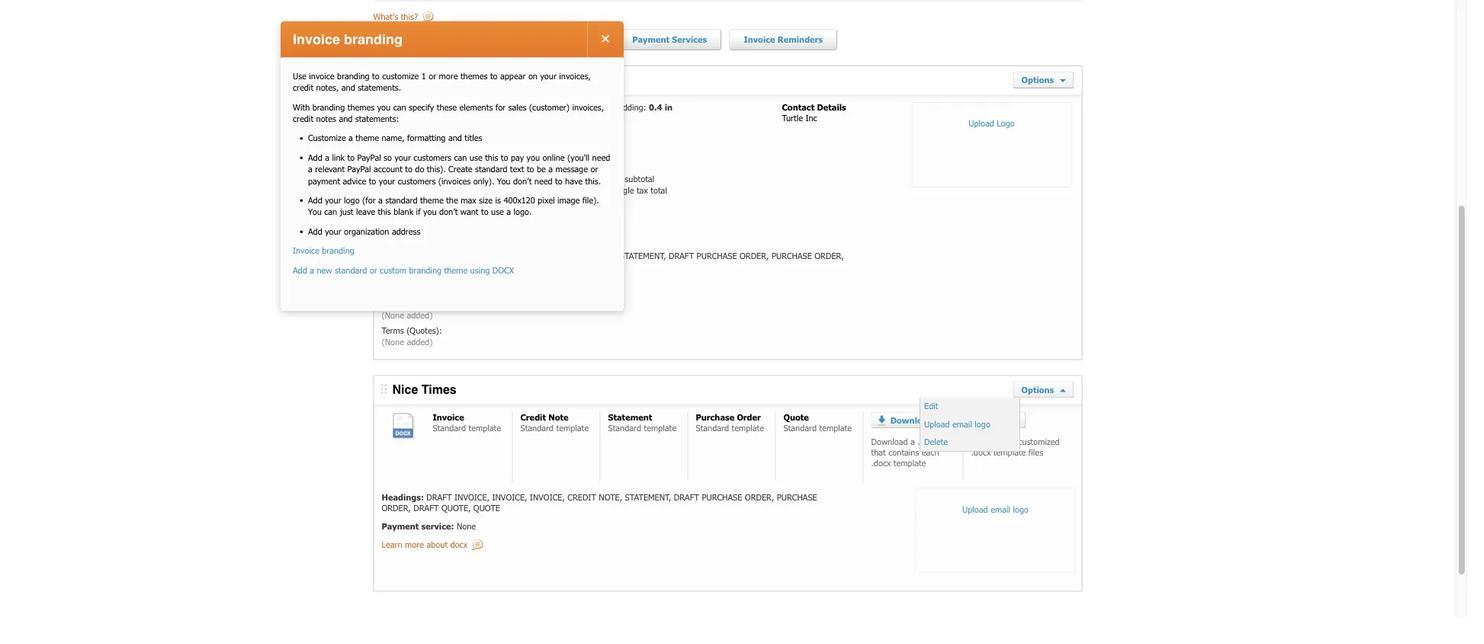 Task type: locate. For each thing, give the bounding box(es) containing it.
logo align:                                      right tax                 exclusive tax subtotals                                                  by a single tax subtotal currency conversion as                                                          a single tax total
[[517, 150, 667, 196]]

(none
[[382, 311, 404, 321], [382, 337, 404, 347]]

2 horizontal spatial logo
[[1013, 505, 1029, 515]]

invoice branding down the what's
[[293, 32, 403, 47]]

1 horizontal spatial you
[[497, 176, 511, 186]]

edit upload email                   logo delete
[[924, 402, 991, 447]]

align:
[[538, 150, 559, 161]]

download up the that
[[871, 437, 908, 447]]

arial
[[404, 113, 423, 124]]

.docx inside the download a .zip file that contains each .docx template
[[871, 459, 891, 469]]

advice left cut-
[[427, 197, 450, 207]]

0 horizontal spatial don't
[[439, 207, 458, 217]]

.docx inside upload your customized .docx template files
[[971, 448, 991, 458]]

organization
[[344, 226, 389, 237]]

1 vertical spatial themes
[[348, 102, 375, 112]]

customers up this).
[[414, 153, 451, 163]]

1 vertical spatial address
[[392, 226, 420, 237]]

default settings
[[536, 35, 604, 45]]

can inside add a link to paypal so your customers can use this to pay you online (you'll need a relevant paypal account to do this). create standard text to be a message or payment advice to your customers (invoices only). you don't need to have this.
[[454, 153, 467, 163]]

email down edit link on the bottom right of the page
[[953, 419, 972, 430]]

added)
[[407, 311, 433, 321], [407, 337, 433, 347]]

1 vertical spatial logo
[[517, 150, 535, 161]]

statement,
[[620, 251, 666, 262], [625, 493, 671, 503]]

1 vertical spatial don't
[[439, 207, 458, 217]]

1 vertical spatial (none
[[382, 337, 404, 347]]

1 vertical spatial credit
[[568, 493, 596, 503]]

1 horizontal spatial tax
[[637, 185, 648, 196]]

0 vertical spatial download
[[891, 416, 933, 426]]

theme up if on the left of page
[[420, 195, 444, 206]]

you up be
[[527, 153, 540, 163]]

your right on
[[540, 71, 557, 81]]

need
[[592, 153, 610, 163], [534, 176, 553, 186]]

statement):
[[525, 299, 569, 310]]

0 horizontal spatial in
[[513, 102, 521, 113]]

0 vertical spatial headings:
[[382, 251, 419, 262]]

can up create
[[454, 153, 467, 163]]

0 horizontal spatial use
[[470, 153, 483, 163]]

0 vertical spatial added)
[[407, 311, 433, 321]]

1 horizontal spatial email
[[991, 505, 1010, 515]]

in
[[513, 102, 521, 113], [572, 102, 580, 113], [665, 102, 673, 113]]

a
[[349, 133, 353, 143], [325, 153, 329, 163], [308, 164, 313, 175], [549, 164, 553, 175], [580, 174, 584, 184], [606, 185, 610, 196], [378, 195, 383, 206], [507, 207, 511, 217], [310, 265, 314, 276], [911, 437, 915, 447]]

added) down (quotes): on the bottom left
[[407, 337, 433, 347]]

invoice
[[309, 71, 335, 81]]

2 terms from the top
[[382, 326, 404, 336]]

statement, down the statement standard template in the bottom of the page
[[625, 493, 671, 503]]

tax up unit
[[392, 174, 405, 184]]

email
[[953, 419, 972, 430], [991, 505, 1010, 515]]

and right notes,
[[341, 83, 355, 93]]

logo inside contact details turtle inc upload logo
[[997, 118, 1015, 129]]

1 vertical spatial standard
[[385, 195, 418, 206]]

this).
[[427, 164, 446, 175]]

2 vertical spatial standard
[[335, 265, 367, 276]]

your down 'upload' link
[[999, 437, 1016, 447]]

use
[[470, 153, 483, 163], [491, 207, 504, 217]]

download inside the download a .zip file that contains each .docx template
[[871, 437, 908, 447]]

payment up learn
[[382, 522, 419, 532]]

a right customize
[[349, 133, 353, 143]]

logo
[[997, 118, 1015, 129], [517, 150, 535, 161], [392, 220, 410, 231]]

1 vertical spatial this
[[378, 207, 391, 217]]

0 vertical spatial themes
[[461, 71, 488, 81]]

you right if on the left of page
[[423, 207, 437, 217]]

logo inside edit upload email                   logo delete
[[975, 419, 991, 430]]

standard inside the statement standard template
[[608, 423, 641, 434]]

headings: up add a new standard or custom branding theme using docx link
[[382, 251, 419, 262]]

to left the pay
[[501, 153, 508, 163]]

invoices, down default settings
[[559, 71, 591, 81]]

credit inside headings: draft invoice,             invoice,             invoice,             credit note,             statement,             draft purchase order,                         purchase order, draft quote,                         quote,             remittance advice,             receipt
[[562, 251, 591, 262]]

0 horizontal spatial .docx
[[871, 459, 891, 469]]

0 vertical spatial don't
[[513, 176, 532, 186]]

(invoice
[[476, 299, 506, 310]]

do
[[415, 164, 424, 175]]

upload inside edit upload email                   logo delete
[[924, 419, 950, 430]]

tax down subtotal
[[637, 185, 648, 196]]

customized
[[1018, 437, 1060, 447]]

download down edit
[[891, 416, 933, 426]]

customize
[[308, 133, 346, 143]]

2 horizontal spatial or
[[591, 164, 598, 175]]

0 vertical spatial logo
[[997, 118, 1015, 129]]

2 service: from the top
[[421, 522, 454, 532]]

unicode
[[425, 113, 459, 124]]

upload email logo
[[962, 505, 1029, 515]]

service: for payment service: none
[[421, 522, 454, 532]]

your up invoice branding 'link'
[[325, 226, 341, 237]]

added) down &
[[407, 311, 433, 321]]

in left 'address'
[[572, 102, 580, 113]]

branding inside use invoice branding to customize 1 or more themes to appear on your invoices, credit notes, and statements.
[[337, 71, 370, 81]]

add a new standard or custom branding theme using docx link
[[293, 265, 514, 276]]

template down note
[[556, 423, 589, 434]]

advice inside add a link to paypal so your customers can use this to pay you online (you'll need a relevant paypal account to do this). create standard text to be a message or payment advice to your customers (invoices only). you don't need to have this.
[[343, 176, 366, 186]]

single up as
[[587, 174, 608, 184]]

can inside with branding themes you can specify these elements for sales (customer) invoices, credit notes and statements:
[[393, 102, 406, 112]]

in right padding: at the top left
[[665, 102, 673, 113]]

your up just
[[325, 195, 341, 206]]

standard
[[475, 164, 507, 175], [385, 195, 418, 206], [335, 265, 367, 276]]

subtotals
[[533, 174, 566, 184]]

1 vertical spatial credit
[[293, 114, 313, 124]]

1 horizontal spatial more
[[439, 71, 458, 81]]

on
[[528, 71, 538, 81]]

2 horizontal spatial logo
[[997, 118, 1015, 129]]

upload logo link
[[912, 102, 1072, 188]]

statements.
[[358, 83, 401, 93]]

branding
[[414, 34, 452, 44]]

themes up elements
[[461, 71, 488, 81]]

logo up just
[[344, 195, 360, 206]]

add left new
[[293, 265, 307, 276]]

more right learn
[[405, 540, 424, 551]]

quote, inside draft invoice,                 invoice,                 invoice,                 credit note,                 statement,                             draft purchase order,                 purchase order,                             draft quote,                             quote
[[442, 503, 471, 514]]

standard down statement
[[608, 423, 641, 434]]

1 horizontal spatial you
[[423, 207, 437, 217]]

0 vertical spatial note,
[[594, 251, 617, 262]]

payment left 'services' at the top
[[632, 35, 670, 45]]

this?
[[401, 12, 418, 22]]

1 horizontal spatial need
[[592, 153, 610, 163]]

for
[[496, 102, 506, 112]]

payment service: none
[[382, 522, 476, 532]]

standard down times
[[433, 423, 466, 434]]

advice up (for
[[343, 176, 366, 186]]

1 horizontal spatial or
[[429, 71, 436, 81]]

payment down add a new standard or custom branding theme using docx
[[382, 281, 419, 291]]

note, inside draft invoice,                 invoice,                 invoice,                 credit note,                 statement,                             draft purchase order,                 purchase order,                             draft quote,                             quote
[[599, 493, 622, 503]]

1 vertical spatial note,
[[599, 493, 622, 503]]

1 vertical spatial use
[[491, 207, 504, 217]]

add inside add a link to paypal so your customers can use this to pay you online (you'll need a relevant paypal account to do this). create standard text to be a message or payment advice to your customers (invoices only). you don't need to have this.
[[308, 153, 322, 163]]

add for add a new standard or custom branding theme using docx
[[293, 265, 307, 276]]

us
[[405, 102, 417, 113]]

just
[[340, 207, 353, 217]]

or inside use invoice branding to customize 1 or more themes to appear on your invoices, credit notes, and statements.
[[429, 71, 436, 81]]

max
[[461, 195, 476, 206]]

standard down quote
[[784, 423, 817, 434]]

payment for payment services
[[632, 35, 670, 45]]

ms,
[[462, 113, 477, 124]]

in right 0.5
[[513, 102, 521, 113]]

1 service: from the top
[[421, 281, 454, 291]]

you inside add your logo (for a standard theme the max size is 400x120 pixel image file). you can just leave this blank if you don't want to use a logo.
[[308, 207, 322, 217]]

1 added) from the top
[[407, 311, 433, 321]]

standard up the specify
[[392, 73, 445, 87]]

1 vertical spatial email
[[991, 505, 1010, 515]]

order
[[737, 412, 761, 423]]

add a new standard or custom branding theme using docx
[[293, 265, 514, 276]]

logo
[[344, 195, 360, 206], [975, 419, 991, 430], [1013, 505, 1029, 515]]

1 vertical spatial statement,
[[625, 493, 671, 503]]

number
[[408, 150, 436, 161]]

use down is
[[491, 207, 504, 217]]

service:
[[421, 281, 454, 291], [421, 522, 454, 532]]

invoice down times
[[433, 412, 464, 423]]

template left credit note standard template
[[469, 423, 501, 434]]

(customer)
[[529, 102, 570, 112]]

standard inside purchase order standard template
[[696, 423, 729, 434]]

credit inside with branding themes you can specify these elements for sales (customer) invoices, credit notes and statements:
[[293, 114, 313, 124]]

your
[[540, 71, 557, 81], [395, 153, 411, 163], [379, 176, 395, 186], [325, 195, 341, 206], [325, 226, 341, 237], [999, 437, 1016, 447]]

0 vertical spatial credit
[[562, 251, 591, 262]]

standard down purchase
[[696, 423, 729, 434]]

themes up the "statements:"
[[348, 102, 375, 112]]

more right 1
[[439, 71, 458, 81]]

&
[[407, 299, 412, 310]]

.docx down the that
[[871, 459, 891, 469]]

download for download
[[891, 416, 933, 426]]

1 vertical spatial logo
[[975, 419, 991, 430]]

0 vertical spatial (none
[[382, 311, 404, 321]]

logo down files
[[1013, 505, 1029, 515]]

font:
[[382, 113, 401, 124]]

2 vertical spatial or
[[370, 265, 377, 276]]

1 horizontal spatial in
[[572, 102, 580, 113]]

1 vertical spatial more
[[405, 540, 424, 551]]

2 added) from the top
[[407, 337, 433, 347]]

headings: up payment service: none
[[382, 493, 424, 503]]

or
[[429, 71, 436, 81], [591, 164, 598, 175], [370, 265, 377, 276]]

this.
[[585, 176, 601, 186]]

upload for upload your customized .docx template files
[[971, 437, 997, 447]]

0 horizontal spatial need
[[534, 176, 553, 186]]

1 vertical spatial can
[[454, 153, 467, 163]]

what's
[[373, 12, 398, 22]]

2 horizontal spatial can
[[454, 153, 467, 163]]

or right 1
[[429, 71, 436, 81]]

email inside edit upload email                   logo delete
[[953, 419, 972, 430]]

your inside add your logo (for a standard theme the max size is 400x120 pixel image file). you can just leave this blank if you don't want to use a logo.
[[325, 195, 341, 206]]

upload your customized .docx template files
[[971, 437, 1060, 458]]

1 horizontal spatial advice
[[427, 197, 450, 207]]

order,
[[740, 251, 769, 262], [815, 251, 844, 262], [745, 493, 774, 503], [382, 503, 411, 514]]

2 vertical spatial can
[[324, 207, 337, 217]]

more
[[439, 71, 458, 81], [405, 540, 424, 551]]

headings:
[[382, 251, 419, 262], [382, 493, 424, 503]]

and left titles
[[448, 133, 462, 143]]

upload email logo link
[[916, 489, 1076, 574]]

add up relevant
[[308, 153, 322, 163]]

discount
[[392, 232, 424, 242]]

0 vertical spatial more
[[439, 71, 458, 81]]

0 vertical spatial service:
[[421, 281, 454, 291]]

upload inside contact details turtle inc upload logo
[[969, 118, 994, 129]]

1 terms from the top
[[382, 299, 404, 310]]

branding up notes
[[312, 102, 345, 112]]

terms left &
[[382, 299, 404, 310]]

purchase
[[697, 251, 737, 262], [772, 251, 812, 262], [702, 493, 742, 503], [777, 493, 817, 503]]

0 vertical spatial terms
[[382, 299, 404, 310]]

0 horizontal spatial address
[[392, 226, 420, 237]]

terms & payment advice (invoice and statement): (none added) terms (quotes): (none added)
[[382, 299, 569, 347]]

credit down the with
[[293, 114, 313, 124]]

logo inside logo align:                                      right tax                 exclusive tax subtotals                                                  by a single tax subtotal currency conversion as                                                          a single tax total
[[517, 150, 535, 161]]

0.5
[[497, 102, 511, 113]]

and left the
[[430, 185, 444, 196]]

2 vertical spatial logo
[[1013, 505, 1029, 515]]

quote,
[[410, 262, 439, 273], [442, 262, 471, 273], [442, 503, 471, 514]]

branding inside with branding themes you can specify these elements for sales (customer) invoices, credit notes and statements:
[[312, 102, 345, 112]]

1 credit from the top
[[293, 83, 313, 93]]

1 headings: from the top
[[382, 251, 419, 262]]

0 vertical spatial or
[[429, 71, 436, 81]]

0 horizontal spatial 0.4
[[556, 102, 569, 113]]

1 vertical spatial invoice branding
[[293, 246, 355, 256]]

invoice branding link
[[293, 246, 355, 256]]

1 vertical spatial paypal
[[347, 164, 371, 175]]

1 horizontal spatial this
[[485, 153, 498, 163]]

0 vertical spatial options
[[1022, 75, 1057, 85]]

1 vertical spatial service:
[[421, 522, 454, 532]]

2 options from the top
[[1022, 385, 1057, 395]]

0 vertical spatial this
[[485, 153, 498, 163]]

invoices, right (customer) on the top left of page
[[572, 102, 604, 112]]

download
[[891, 416, 933, 426], [871, 437, 908, 447]]

0 vertical spatial advice
[[343, 176, 366, 186]]

you inside add your logo (for a standard theme the max size is 400x120 pixel image file). you can just leave this blank if you don't want to use a logo.
[[423, 207, 437, 217]]

0 vertical spatial invoices,
[[559, 71, 591, 81]]

payment right &
[[415, 299, 447, 310]]

1 vertical spatial theme
[[420, 195, 444, 206]]

contact details turtle inc upload logo
[[782, 102, 1015, 129]]

1 vertical spatial need
[[534, 176, 553, 186]]

theme inside add your logo (for a standard theme the max size is 400x120 pixel image file). you can just leave this blank if you don't want to use a logo.
[[420, 195, 444, 206]]

0.4
[[556, 102, 569, 113], [649, 102, 662, 113]]

0 vertical spatial credit
[[293, 83, 313, 93]]

and right (invoice
[[508, 299, 522, 310]]

1 vertical spatial terms
[[382, 326, 404, 336]]

can left just
[[324, 207, 337, 217]]

files
[[1029, 448, 1043, 458]]

more inside use invoice branding to customize 1 or more themes to appear on your invoices, credit notes, and statements.
[[439, 71, 458, 81]]

template inside upload your customized .docx template files
[[994, 448, 1026, 458]]

logo for your
[[344, 195, 360, 206]]

0 vertical spatial customers
[[414, 153, 451, 163]]

0 horizontal spatial email
[[953, 419, 972, 430]]

payment inside payment services link
[[632, 35, 670, 45]]

0 vertical spatial can
[[393, 102, 406, 112]]

1 vertical spatial options
[[1022, 385, 1057, 395]]

0 vertical spatial .docx
[[971, 448, 991, 458]]

0 horizontal spatial logo
[[344, 195, 360, 206]]

delete
[[924, 437, 948, 447]]

don't
[[513, 176, 532, 186], [439, 207, 458, 217]]

1 horizontal spatial 0.4
[[649, 102, 662, 113]]

.docx down "upload email                   logo" link
[[971, 448, 991, 458]]

edit link
[[920, 398, 1031, 416]]

2 vertical spatial you
[[423, 207, 437, 217]]

1 vertical spatial or
[[591, 164, 598, 175]]

0.4 right bottom:
[[556, 102, 569, 113]]

have
[[565, 176, 583, 186]]

standard up blank
[[385, 195, 418, 206]]

0 vertical spatial address
[[434, 209, 463, 219]]

0 horizontal spatial single
[[587, 174, 608, 184]]

quote, up none
[[442, 503, 471, 514]]

2 vertical spatial theme
[[444, 265, 468, 276]]

to inside add your logo (for a standard theme the max size is 400x120 pixel image file). you can just leave this blank if you don't want to use a logo.
[[481, 207, 489, 217]]

contact
[[782, 102, 815, 113]]

standard up only).
[[475, 164, 507, 175]]

1 vertical spatial headings:
[[382, 493, 424, 503]]

0 vertical spatial tax
[[611, 174, 622, 184]]

standard inside credit note standard template
[[520, 423, 554, 434]]

use inside add a link to paypal so your customers can use this to pay you online (you'll need a relevant paypal account to do this). create standard text to be a message or payment advice to your customers (invoices only). you don't need to have this.
[[470, 153, 483, 163]]

can up font:
[[393, 102, 406, 112]]

tax right so
[[392, 150, 405, 161]]

logo.
[[514, 207, 532, 217]]

template left files
[[994, 448, 1026, 458]]

upload
[[969, 118, 994, 129], [990, 416, 1020, 426], [924, 419, 950, 430], [971, 437, 997, 447], [962, 505, 988, 515]]

use
[[293, 71, 307, 81]]

single down subtotal
[[613, 185, 634, 196]]

1 horizontal spatial don't
[[513, 176, 532, 186]]

0 horizontal spatial this
[[378, 207, 391, 217]]

this
[[485, 153, 498, 163], [378, 207, 391, 217]]

0 vertical spatial need
[[592, 153, 610, 163]]

0 vertical spatial theme
[[356, 133, 379, 143]]

(quotes):
[[407, 326, 442, 336]]

or left the custom
[[370, 265, 377, 276]]

theme left using
[[444, 265, 468, 276]]

standard inside "quote standard template"
[[784, 423, 817, 434]]

customers down do
[[398, 176, 436, 186]]

exclusive
[[533, 162, 566, 172]]

0 vertical spatial use
[[470, 153, 483, 163]]

customize a theme name, formatting and titles
[[308, 133, 482, 143]]

cut-
[[453, 197, 467, 207]]

1 vertical spatial you
[[308, 207, 322, 217]]

service: up about
[[421, 522, 454, 532]]

what's this?
[[373, 12, 418, 22]]

add for add a link to paypal so your customers can use this to pay you online (you'll need a relevant paypal account to do this). create standard text to be a message or payment advice to your customers (invoices only). you don't need to have this.
[[308, 153, 322, 163]]

0 vertical spatial email
[[953, 419, 972, 430]]

credit inside draft invoice,                 invoice,                 invoice,                 credit note,                 statement,                             draft purchase order,                 purchase order,                             draft quote,                             quote
[[568, 493, 596, 503]]

your inside use invoice branding to customize 1 or more themes to appear on your invoices, credit notes, and statements.
[[540, 71, 557, 81]]

1 horizontal spatial standard
[[385, 195, 418, 206]]

logo inside add your logo (for a standard theme the max size is 400x120 pixel image file). you can just leave this blank if you don't want to use a logo.
[[344, 195, 360, 206]]

don't down the
[[439, 207, 458, 217]]

add inside add your logo (for a standard theme the max size is 400x120 pixel image file). you can just leave this blank if you don't want to use a logo.
[[308, 195, 322, 206]]

more inside learn more about docx link
[[405, 540, 424, 551]]

this up only).
[[485, 153, 498, 163]]

0.4 right padding: at the top left
[[649, 102, 662, 113]]

this right leave in the top left of the page
[[378, 207, 391, 217]]

address down the
[[434, 209, 463, 219]]

to left by at the top left of page
[[555, 176, 563, 186]]

branding up notes,
[[337, 71, 370, 81]]

quantity
[[447, 185, 477, 196]]

1 vertical spatial you
[[527, 153, 540, 163]]

credit note standard template
[[520, 412, 589, 434]]

2 headings: from the top
[[382, 493, 424, 503]]

template down statement
[[644, 423, 676, 434]]

single
[[587, 174, 608, 184], [613, 185, 634, 196]]

2 in from the left
[[572, 102, 580, 113]]

1 horizontal spatial use
[[491, 207, 504, 217]]

a left .zip
[[911, 437, 915, 447]]

upload inside upload your customized .docx template files
[[971, 437, 997, 447]]

tax left subtotal
[[611, 174, 622, 184]]

text
[[510, 164, 524, 175]]

2 credit from the top
[[293, 114, 313, 124]]

1 vertical spatial download
[[871, 437, 908, 447]]

0 horizontal spatial more
[[405, 540, 424, 551]]

0 vertical spatial invoice branding
[[293, 32, 403, 47]]

0 horizontal spatial you
[[308, 207, 322, 217]]

payment up registered
[[392, 197, 424, 207]]

or up this.
[[591, 164, 598, 175]]

standard right new
[[335, 265, 367, 276]]

3 in from the left
[[665, 102, 673, 113]]

headings: inside headings: draft invoice,             invoice,             invoice,             credit note,             statement,             draft purchase order,                         purchase order, draft quote,                         quote,             remittance advice,             receipt
[[382, 251, 419, 262]]

(invoices
[[438, 176, 471, 186]]

2 horizontal spatial standard
[[475, 164, 507, 175]]



Task type: vqa. For each thing, say whether or not it's contained in the screenshot.
left more
yes



Task type: describe. For each thing, give the bounding box(es) containing it.
don't inside add a link to paypal so your customers can use this to pay you online (you'll need a relevant paypal account to do this). create standard text to be a message or payment advice to your customers (invoices only). you don't need to have this.
[[513, 176, 532, 186]]

to up the statements.
[[372, 71, 380, 81]]

a right by at the top left of page
[[580, 174, 584, 184]]

can inside add your logo (for a standard theme the max size is 400x120 pixel image file). you can just leave this blank if you don't want to use a logo.
[[324, 207, 337, 217]]

headings: for headings: draft invoice,             invoice,             invoice,             credit note,             statement,             draft purchase order,                         purchase order, draft quote,                         quote,             remittance advice,             receipt
[[382, 251, 419, 262]]

turtle
[[782, 113, 803, 124]]

payment inside terms & payment advice (invoice and statement): (none added) terms (quotes): (none added)
[[415, 299, 447, 310]]

and inside "show: tax number column headings tax column unit price and quantity payment advice cut-away registered address logo discount"
[[430, 185, 444, 196]]

top:
[[479, 102, 495, 113]]

quote, up payment service:
[[410, 262, 439, 273]]

new
[[392, 34, 411, 44]]

invoice left reminders
[[744, 35, 775, 45]]

learn more about docx
[[382, 540, 468, 551]]

template inside the statement standard template
[[644, 423, 676, 434]]

a right (for
[[378, 195, 383, 206]]

this inside add a link to paypal so your customers can use this to pay you online (you'll need a relevant paypal account to do this). create standard text to be a message or payment advice to your customers (invoices only). you don't need to have this.
[[485, 153, 498, 163]]

show:
[[382, 139, 405, 150]]

2 horizontal spatial theme
[[444, 265, 468, 276]]

this inside add your logo (for a standard theme the max size is 400x120 pixel image file). you can just leave this blank if you don't want to use a logo.
[[378, 207, 391, 217]]

1 vertical spatial customers
[[398, 176, 436, 186]]

1 in from the left
[[513, 102, 521, 113]]

pixel
[[538, 195, 555, 206]]

customize
[[382, 71, 419, 81]]

2 invoice branding from the top
[[293, 246, 355, 256]]

none
[[457, 522, 476, 532]]

address
[[582, 102, 611, 113]]

standard inside add your logo (for a standard theme the max size is 400x120 pixel image file). you can just leave this blank if you don't want to use a logo.
[[385, 195, 418, 206]]

currency
[[517, 185, 550, 196]]

so
[[384, 153, 392, 163]]

price
[[410, 185, 428, 196]]

.zip
[[918, 437, 930, 447]]

delete link
[[920, 434, 1031, 452]]

new branding theme
[[392, 34, 483, 44]]

to right link
[[347, 153, 355, 163]]

don't inside add your logo (for a standard theme the max size is 400x120 pixel image file). you can just leave this blank if you don't want to use a logo.
[[439, 207, 458, 217]]

1 invoice branding from the top
[[293, 32, 403, 47]]

a inside the download a .zip file that contains each .docx template
[[911, 437, 915, 447]]

1 (none from the top
[[382, 311, 404, 321]]

file).
[[582, 195, 599, 206]]

leave
[[356, 207, 375, 217]]

logo inside "show: tax number column headings tax column unit price and quantity payment advice cut-away registered address logo discount"
[[392, 220, 410, 231]]

using
[[470, 265, 490, 276]]

statements:
[[355, 114, 399, 124]]

reminders
[[778, 35, 823, 45]]

invoice up invoice
[[293, 32, 340, 47]]

about
[[427, 540, 448, 551]]

payment for payment service: none
[[382, 522, 419, 532]]

9pt
[[479, 113, 493, 124]]

logo for email
[[1013, 505, 1029, 515]]

a up payment
[[308, 164, 313, 175]]

subtotal
[[625, 174, 654, 184]]

unit
[[392, 185, 407, 196]]

column
[[392, 162, 420, 172]]

only).
[[473, 176, 494, 186]]

add a link to paypal so your customers can use this to pay you online (you'll need a relevant paypal account to do this). create standard text to be a message or payment advice to your customers (invoices only). you don't need to have this.
[[308, 153, 610, 186]]

letter
[[419, 102, 445, 113]]

400x120
[[504, 195, 535, 206]]

0 vertical spatial single
[[587, 174, 608, 184]]

you inside add a link to paypal so your customers can use this to pay you online (you'll need a relevant paypal account to do this). create standard text to be a message or payment advice to your customers (invoices only). you don't need to have this.
[[527, 153, 540, 163]]

branding up payment service:
[[409, 265, 442, 276]]

themes inside use invoice branding to customize 1 or more themes to appear on your invoices, credit notes, and statements.
[[461, 71, 488, 81]]

you inside add a link to paypal so your customers can use this to pay you online (you'll need a relevant paypal account to do this). create standard text to be a message or payment advice to your customers (invoices only). you don't need to have this.
[[497, 176, 511, 186]]

or inside add a link to paypal so your customers can use this to pay you online (you'll need a relevant paypal account to do this). create standard text to be a message or payment advice to your customers (invoices only). you don't need to have this.
[[591, 164, 598, 175]]

registered
[[392, 209, 431, 219]]

times
[[422, 383, 457, 397]]

advice
[[449, 299, 473, 310]]

custom
[[380, 265, 407, 276]]

to left appear
[[490, 71, 498, 81]]

invoice up new
[[293, 246, 319, 256]]

a left new
[[310, 265, 314, 276]]

image
[[557, 195, 580, 206]]

a right as
[[606, 185, 610, 196]]

online
[[543, 153, 565, 163]]

invoice reminders link
[[729, 29, 838, 51]]

1 options from the top
[[1022, 75, 1057, 85]]

receipt
[[559, 262, 591, 273]]

note, inside headings: draft invoice,             invoice,             invoice,             credit note,             statement,             draft purchase order,                         purchase order, draft quote,                         quote,             remittance advice,             receipt
[[594, 251, 617, 262]]

statement, inside draft invoice,                 invoice,                 invoice,                 credit note,                 statement,                             draft purchase order,                 purchase order,                             draft quote,                             quote
[[625, 493, 671, 503]]

payment for payment service:
[[382, 281, 419, 291]]

default
[[536, 35, 567, 45]]

and inside with branding themes you can specify these elements for sales (customer) invoices, credit notes and statements:
[[339, 114, 353, 124]]

add for add your logo (for a standard theme the max size is 400x120 pixel image file). you can just leave this blank if you don't want to use a logo.
[[308, 195, 322, 206]]

draft invoice,                 invoice,                 invoice,                 credit note,                 statement,                             draft purchase order,                 purchase order,                             draft quote,                             quote
[[382, 493, 817, 514]]

you inside with branding themes you can specify these elements for sales (customer) invoices, credit notes and statements:
[[377, 102, 391, 112]]

download a .zip file that contains each .docx template
[[871, 437, 944, 469]]

to left be
[[527, 164, 534, 175]]

purchase
[[696, 412, 735, 423]]

advice,
[[525, 262, 556, 273]]

template inside purchase order standard template
[[732, 423, 764, 434]]

new branding theme link
[[377, 29, 491, 50]]

branding up new
[[322, 246, 355, 256]]

bottom:
[[524, 102, 553, 113]]

statement, inside headings: draft invoice,             invoice,             invoice,             credit note,             statement,             draft purchase order,                         purchase order, draft quote,                         quote,             remittance advice,             receipt
[[620, 251, 666, 262]]

template inside "quote standard template"
[[819, 423, 852, 434]]

invoices, inside use invoice branding to customize 1 or more themes to appear on your invoices, credit notes, and statements.
[[559, 71, 591, 81]]

template inside the download a .zip file that contains each .docx template
[[894, 459, 926, 469]]

page: us letter margins top: 0.5 in bottom: 0.4 in address padding: 0.4 in font: arial unicode ms,               9pt
[[382, 102, 673, 124]]

add for add your organization address
[[308, 226, 322, 237]]

credit inside use invoice branding to customize 1 or more themes to appear on your invoices, credit notes, and statements.
[[293, 83, 313, 93]]

a left the logo. at the left top of page
[[507, 207, 511, 217]]

be
[[537, 164, 546, 175]]

by
[[568, 174, 577, 184]]

blank
[[394, 207, 413, 217]]

add your logo (for a standard theme the max size is 400x120 pixel image file). you can just leave this blank if you don't want to use a logo.
[[308, 195, 599, 217]]

upload for upload
[[990, 416, 1020, 426]]

statement
[[608, 412, 652, 423]]

1 vertical spatial tax
[[637, 185, 648, 196]]

template inside credit note standard template
[[556, 423, 589, 434]]

download for download a .zip file that contains each .docx template
[[871, 437, 908, 447]]

upload for upload email logo
[[962, 505, 988, 515]]

quote, up advice
[[442, 262, 471, 273]]

purchase order standard template
[[696, 412, 764, 434]]

0 horizontal spatial or
[[370, 265, 377, 276]]

invoice inside the invoice standard template
[[433, 412, 464, 423]]

2 0.4 from the left
[[649, 102, 662, 113]]

address inside "show: tax number column headings tax column unit price and quantity payment advice cut-away registered address logo discount"
[[434, 209, 463, 219]]

relevant
[[315, 164, 345, 175]]

create
[[448, 164, 473, 175]]

quote standard template
[[784, 412, 852, 434]]

show: tax number column headings tax column unit price and quantity payment advice cut-away registered address logo discount
[[382, 139, 486, 242]]

invoices, inside with branding themes you can specify these elements for sales (customer) invoices, credit notes and statements:
[[572, 102, 604, 112]]

sales
[[508, 102, 527, 112]]

themes inside with branding themes you can specify these elements for sales (customer) invoices, credit notes and statements:
[[348, 102, 375, 112]]

payment inside "show: tax number column headings tax column unit price and quantity payment advice cut-away registered address logo discount"
[[392, 197, 424, 207]]

payment services link
[[618, 29, 722, 51]]

use inside add your logo (for a standard theme the max size is 400x120 pixel image file). you can just leave this blank if you don't want to use a logo.
[[491, 207, 504, 217]]

appear
[[500, 71, 526, 81]]

1 0.4 from the left
[[556, 102, 569, 113]]

a right be
[[549, 164, 553, 175]]

learn
[[382, 540, 402, 551]]

as
[[595, 185, 603, 196]]

headings: for headings:
[[382, 493, 424, 503]]

your down account
[[379, 176, 395, 186]]

invoice reminders
[[744, 35, 823, 45]]

the
[[446, 195, 458, 206]]

0 horizontal spatial tax
[[611, 174, 622, 184]]

(for
[[362, 195, 376, 206]]

tax up currency
[[517, 174, 530, 184]]

if
[[416, 207, 421, 217]]

0 vertical spatial paypal
[[357, 153, 381, 163]]

1
[[422, 71, 426, 81]]

service: for payment service:
[[421, 281, 454, 291]]

to left do
[[405, 164, 413, 175]]

branding down the what's
[[344, 32, 403, 47]]

want
[[461, 207, 479, 217]]

1 horizontal spatial single
[[613, 185, 634, 196]]

upload email                   logo link
[[920, 416, 1031, 434]]

your inside upload your customized .docx template files
[[999, 437, 1016, 447]]

2 (none from the top
[[382, 337, 404, 347]]

payment service:
[[382, 281, 454, 291]]

inc
[[806, 113, 817, 124]]

and inside use invoice branding to customize 1 or more themes to appear on your invoices, credit notes, and statements.
[[341, 83, 355, 93]]

your right so
[[395, 153, 411, 163]]

titles
[[465, 133, 482, 143]]

with
[[293, 102, 310, 112]]

account
[[374, 164, 403, 175]]

advice inside "show: tax number column headings tax column unit price and quantity payment advice cut-away registered address logo discount"
[[427, 197, 450, 207]]

a left link
[[325, 153, 329, 163]]

standard inside add a link to paypal so your customers can use this to pay you online (you'll need a relevant paypal account to do this). create standard text to be a message or payment advice to your customers (invoices only). you don't need to have this.
[[475, 164, 507, 175]]

and inside terms & payment advice (invoice and statement): (none added) terms (quotes): (none added)
[[508, 299, 522, 310]]

template inside the invoice standard template
[[469, 423, 501, 434]]

quote
[[784, 412, 809, 423]]

size
[[479, 195, 493, 206]]

contains
[[889, 448, 919, 458]]

margins
[[447, 102, 476, 113]]

nice
[[392, 383, 418, 397]]

standard inside the invoice standard template
[[433, 423, 466, 434]]

to down account
[[369, 176, 376, 186]]

tax left be
[[517, 162, 530, 172]]



